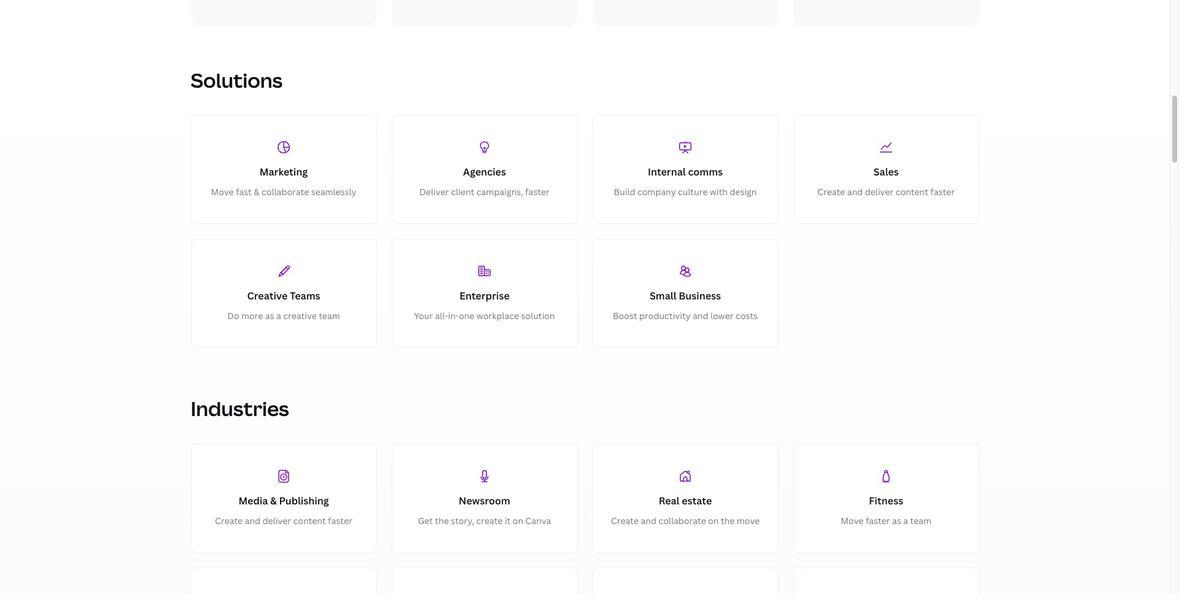 Task type: vqa. For each thing, say whether or not it's contained in the screenshot.


Task type: describe. For each thing, give the bounding box(es) containing it.
publishing
[[279, 495, 329, 508]]

real estate
[[659, 495, 712, 508]]

sales
[[874, 166, 899, 179]]

client
[[451, 186, 475, 198]]

industries
[[191, 396, 289, 422]]

create and deliver content faster for media & publishing
[[215, 515, 353, 527]]

agencies
[[463, 166, 506, 179]]

creative teams
[[247, 290, 321, 303]]

media & publishing
[[239, 495, 329, 508]]

deliver for sales
[[866, 186, 894, 198]]

and for media & publishing
[[245, 515, 261, 527]]

comms
[[689, 166, 723, 179]]

company
[[638, 186, 676, 198]]

real
[[659, 495, 680, 508]]

1 the from the left
[[435, 515, 449, 527]]

deliver client campaigns, faster
[[420, 186, 550, 198]]

move
[[737, 515, 760, 527]]

as for fitness
[[893, 515, 902, 527]]

seamlessly
[[311, 186, 357, 198]]

solution
[[521, 310, 555, 322]]

business
[[679, 290, 721, 303]]

get the story, create it on canva
[[418, 515, 551, 527]]

newsroom
[[459, 495, 511, 508]]

marketing
[[260, 166, 308, 179]]

0 vertical spatial &
[[254, 186, 260, 198]]

solutions
[[191, 67, 283, 93]]

teams
[[290, 290, 321, 303]]

design
[[730, 186, 757, 198]]

small
[[650, 290, 677, 303]]

boost
[[613, 310, 638, 322]]

fast
[[236, 186, 252, 198]]

as for creative teams
[[265, 310, 274, 322]]

0 horizontal spatial collaborate
[[262, 186, 309, 198]]

enterprise
[[460, 290, 510, 303]]

and for sales
[[848, 186, 863, 198]]

in-
[[448, 310, 459, 322]]

content for sales
[[896, 186, 929, 198]]

1 vertical spatial team
[[911, 515, 932, 527]]

move faster as a team
[[841, 515, 932, 527]]

internal
[[648, 166, 686, 179]]

one
[[459, 310, 475, 322]]

canva
[[526, 515, 551, 527]]

1 on from the left
[[513, 515, 524, 527]]

fitness
[[870, 495, 904, 508]]

all-
[[435, 310, 448, 322]]



Task type: locate. For each thing, give the bounding box(es) containing it.
& right media in the left of the page
[[270, 495, 277, 508]]

0 vertical spatial as
[[265, 310, 274, 322]]

the
[[435, 515, 449, 527], [721, 515, 735, 527]]

1 vertical spatial create and deliver content faster
[[215, 515, 353, 527]]

move
[[211, 186, 234, 198], [841, 515, 864, 527]]

1 horizontal spatial deliver
[[866, 186, 894, 198]]

0 horizontal spatial &
[[254, 186, 260, 198]]

0 horizontal spatial content
[[293, 515, 326, 527]]

0 vertical spatial team
[[319, 310, 340, 322]]

small business
[[650, 290, 721, 303]]

create and collaborate on the move
[[611, 515, 760, 527]]

content down sales
[[896, 186, 929, 198]]

lower
[[711, 310, 734, 322]]

as down fitness
[[893, 515, 902, 527]]

create and deliver content faster down sales
[[818, 186, 956, 198]]

deliver down the media & publishing
[[263, 515, 291, 527]]

deliver
[[866, 186, 894, 198], [263, 515, 291, 527]]

2 horizontal spatial create
[[818, 186, 846, 198]]

build company culture with design
[[614, 186, 757, 198]]

create for real estate
[[611, 515, 639, 527]]

1 horizontal spatial content
[[896, 186, 929, 198]]

0 vertical spatial move
[[211, 186, 234, 198]]

internal comms
[[648, 166, 723, 179]]

on right it
[[513, 515, 524, 527]]

deliver down sales
[[866, 186, 894, 198]]

0 vertical spatial a
[[276, 310, 281, 322]]

content for media & publishing
[[293, 515, 326, 527]]

move for fitness
[[841, 515, 864, 527]]

on down estate
[[709, 515, 719, 527]]

0 vertical spatial deliver
[[866, 186, 894, 198]]

1 horizontal spatial as
[[893, 515, 902, 527]]

deliver for media & publishing
[[263, 515, 291, 527]]

the right get
[[435, 515, 449, 527]]

deliver
[[420, 186, 449, 198]]

do
[[228, 310, 239, 322]]

boost productivity and lower costs
[[613, 310, 758, 322]]

workplace
[[477, 310, 519, 322]]

a for creative teams
[[276, 310, 281, 322]]

create for sales
[[818, 186, 846, 198]]

1 vertical spatial as
[[893, 515, 902, 527]]

with
[[710, 186, 728, 198]]

content down "publishing"
[[293, 515, 326, 527]]

1 horizontal spatial collaborate
[[659, 515, 707, 527]]

move for marketing
[[211, 186, 234, 198]]

1 vertical spatial collaborate
[[659, 515, 707, 527]]

as right "more"
[[265, 310, 274, 322]]

and for real estate
[[641, 515, 657, 527]]

1 horizontal spatial create
[[611, 515, 639, 527]]

0 horizontal spatial create
[[215, 515, 243, 527]]

1 horizontal spatial &
[[270, 495, 277, 508]]

and
[[848, 186, 863, 198], [693, 310, 709, 322], [245, 515, 261, 527], [641, 515, 657, 527]]

1 horizontal spatial team
[[911, 515, 932, 527]]

story,
[[451, 515, 474, 527]]

0 horizontal spatial the
[[435, 515, 449, 527]]

0 vertical spatial content
[[896, 186, 929, 198]]

1 horizontal spatial move
[[841, 515, 864, 527]]

your
[[414, 310, 433, 322]]

1 vertical spatial a
[[904, 515, 909, 527]]

collaborate down marketing
[[262, 186, 309, 198]]

1 horizontal spatial create and deliver content faster
[[818, 186, 956, 198]]

1 horizontal spatial on
[[709, 515, 719, 527]]

collaborate down real estate
[[659, 515, 707, 527]]

create
[[818, 186, 846, 198], [215, 515, 243, 527], [611, 515, 639, 527]]

a
[[276, 310, 281, 322], [904, 515, 909, 527]]

campaigns,
[[477, 186, 523, 198]]

create
[[477, 515, 503, 527]]

0 horizontal spatial create and deliver content faster
[[215, 515, 353, 527]]

get
[[418, 515, 433, 527]]

0 horizontal spatial deliver
[[263, 515, 291, 527]]

& right fast on the top left
[[254, 186, 260, 198]]

media
[[239, 495, 268, 508]]

0 horizontal spatial move
[[211, 186, 234, 198]]

build
[[614, 186, 636, 198]]

team
[[319, 310, 340, 322], [911, 515, 932, 527]]

culture
[[678, 186, 708, 198]]

creative
[[283, 310, 317, 322]]

0 horizontal spatial on
[[513, 515, 524, 527]]

your all-in-one workplace solution
[[414, 310, 555, 322]]

productivity
[[640, 310, 691, 322]]

content
[[896, 186, 929, 198], [293, 515, 326, 527]]

1 horizontal spatial the
[[721, 515, 735, 527]]

create and deliver content faster down the media & publishing
[[215, 515, 353, 527]]

1 vertical spatial move
[[841, 515, 864, 527]]

create and deliver content faster
[[818, 186, 956, 198], [215, 515, 353, 527]]

creative
[[247, 290, 288, 303]]

as
[[265, 310, 274, 322], [893, 515, 902, 527]]

1 vertical spatial &
[[270, 495, 277, 508]]

0 vertical spatial collaborate
[[262, 186, 309, 198]]

&
[[254, 186, 260, 198], [270, 495, 277, 508]]

1 vertical spatial content
[[293, 515, 326, 527]]

0 horizontal spatial a
[[276, 310, 281, 322]]

estate
[[682, 495, 712, 508]]

collaborate
[[262, 186, 309, 198], [659, 515, 707, 527]]

1 vertical spatial deliver
[[263, 515, 291, 527]]

do more as a creative team
[[228, 310, 340, 322]]

faster
[[526, 186, 550, 198], [931, 186, 956, 198], [328, 515, 353, 527], [866, 515, 891, 527]]

a for fitness
[[904, 515, 909, 527]]

2 on from the left
[[709, 515, 719, 527]]

2 the from the left
[[721, 515, 735, 527]]

1 horizontal spatial a
[[904, 515, 909, 527]]

create and deliver content faster for sales
[[818, 186, 956, 198]]

0 vertical spatial create and deliver content faster
[[818, 186, 956, 198]]

on
[[513, 515, 524, 527], [709, 515, 719, 527]]

the left move
[[721, 515, 735, 527]]

it
[[505, 515, 511, 527]]

move fast & collaborate seamlessly
[[211, 186, 357, 198]]

more
[[241, 310, 263, 322]]

0 horizontal spatial team
[[319, 310, 340, 322]]

create for media & publishing
[[215, 515, 243, 527]]

0 horizontal spatial as
[[265, 310, 274, 322]]

costs
[[736, 310, 758, 322]]



